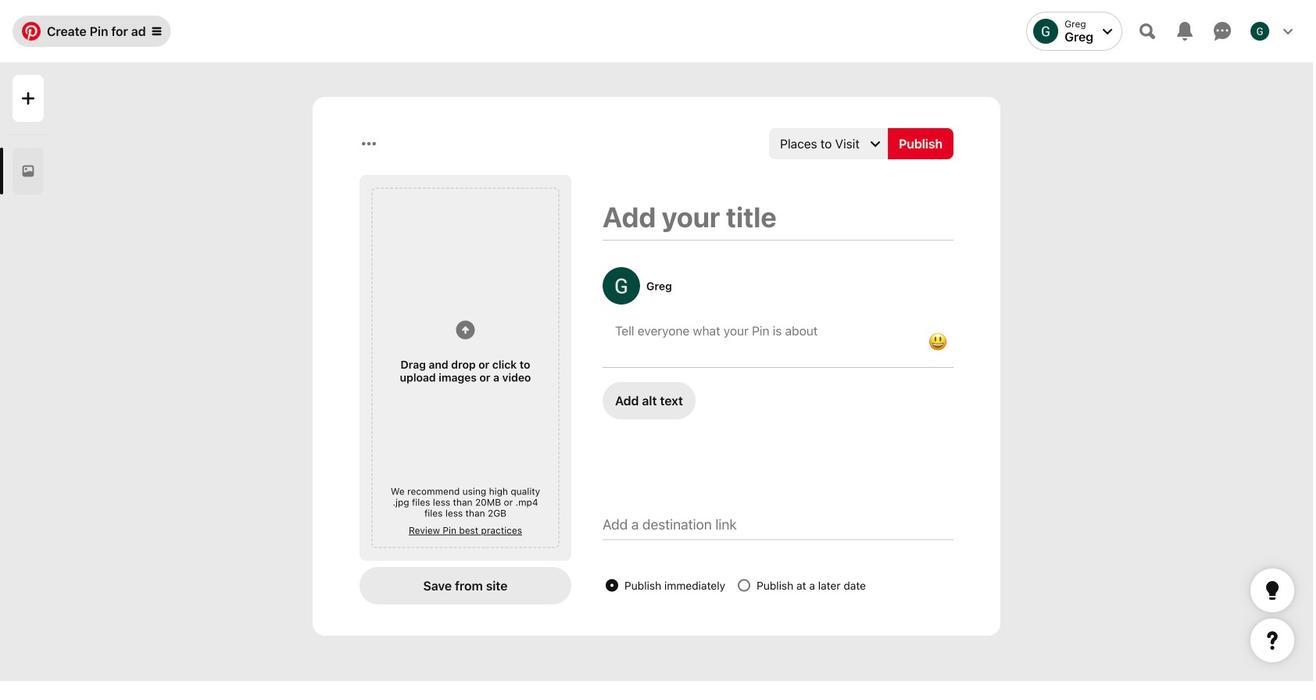 Task type: locate. For each thing, give the bounding box(es) containing it.
Add a destination link text field
[[603, 516, 954, 534]]

account switcher arrow icon image
[[1103, 27, 1113, 36]]

add an image or video image
[[456, 321, 475, 340]]

create new pin image
[[22, 92, 34, 105]]

greg image
[[1251, 22, 1270, 41]]

greg image
[[1034, 19, 1059, 44]]

pinterest image
[[22, 22, 41, 41]]



Task type: vqa. For each thing, say whether or not it's contained in the screenshot.
CUTE CASUAL OUTFITS link
no



Task type: describe. For each thing, give the bounding box(es) containing it.
primary navigation header navigation
[[9, 3, 1304, 59]]

Tell everyone what your Pin is about field
[[615, 324, 910, 339]]

choose a board image
[[871, 139, 880, 149]]

dynamic badge dropdown menu button image
[[152, 27, 162, 36]]

Add your title text field
[[603, 200, 954, 234]]

greg avatar link image
[[603, 267, 640, 305]]

empty pin image
[[22, 165, 34, 177]]



